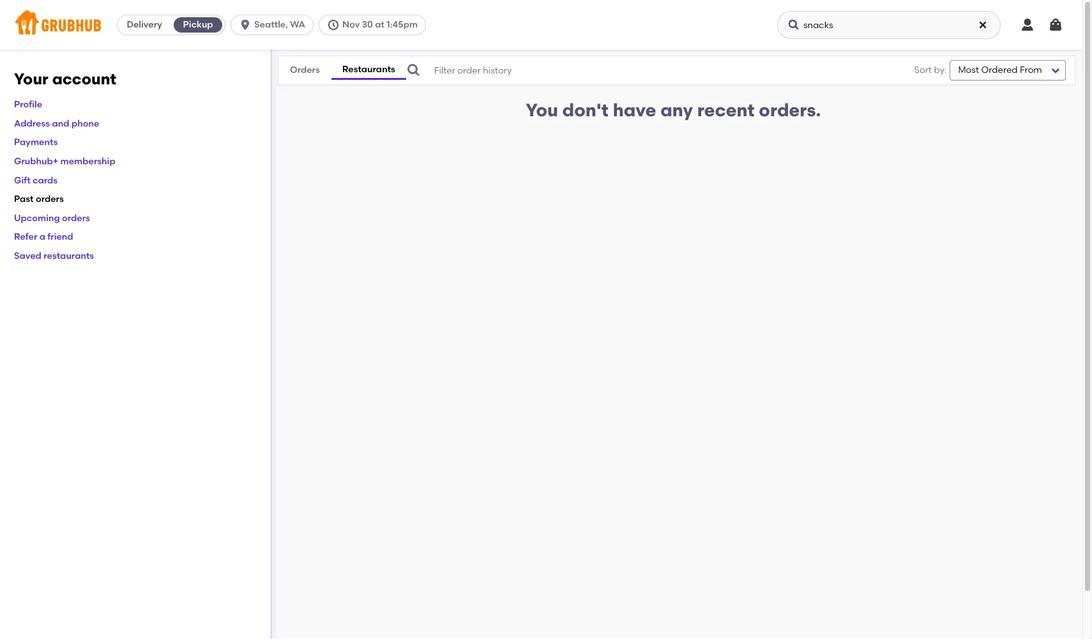 Task type: vqa. For each thing, say whether or not it's contained in the screenshot.
orders for Past orders
yes



Task type: describe. For each thing, give the bounding box(es) containing it.
svg image inside seattle, wa button
[[239, 19, 252, 31]]

refer a friend
[[14, 232, 73, 242]]

upcoming orders
[[14, 213, 90, 224]]

Filter order history search field
[[406, 56, 884, 84]]

orders for upcoming orders
[[62, 213, 90, 224]]

1:45pm
[[387, 19, 418, 30]]

upcoming orders link
[[14, 213, 90, 224]]

address and phone
[[14, 118, 99, 129]]

your account
[[14, 70, 116, 88]]

saved
[[14, 251, 41, 261]]

seattle,
[[254, 19, 288, 30]]

seattle, wa
[[254, 19, 305, 30]]

and
[[52, 118, 69, 129]]

restaurants
[[342, 64, 396, 75]]

nov
[[343, 19, 360, 30]]

address
[[14, 118, 50, 129]]

orders button
[[278, 61, 332, 79]]

recent
[[698, 99, 755, 121]]

friend
[[48, 232, 73, 242]]

restaurants button
[[332, 61, 406, 80]]

payments
[[14, 137, 58, 148]]

gift cards link
[[14, 175, 58, 186]]

seattle, wa button
[[231, 15, 319, 35]]

refer a friend link
[[14, 232, 73, 242]]

sort
[[915, 64, 933, 75]]

orders for past orders
[[36, 194, 64, 205]]

main navigation navigation
[[0, 0, 1083, 50]]

saved restaurants link
[[14, 251, 94, 261]]

gift cards
[[14, 175, 58, 186]]

your
[[14, 70, 48, 88]]

nov 30 at 1:45pm button
[[319, 15, 431, 35]]

grubhub+ membership link
[[14, 156, 115, 167]]

you don't have any recent orders.
[[526, 99, 822, 121]]

grubhub+
[[14, 156, 58, 167]]

grubhub+ membership
[[14, 156, 115, 167]]

profile link
[[14, 99, 42, 110]]

phone
[[72, 118, 99, 129]]

you
[[526, 99, 559, 121]]

address and phone link
[[14, 118, 99, 129]]

payments link
[[14, 137, 58, 148]]



Task type: locate. For each thing, give the bounding box(es) containing it.
past orders
[[14, 194, 64, 205]]

upcoming
[[14, 213, 60, 224]]

delivery button
[[118, 15, 171, 35]]

orders up friend
[[62, 213, 90, 224]]

past
[[14, 194, 34, 205]]

profile
[[14, 99, 42, 110]]

svg image
[[406, 63, 422, 78]]

30
[[362, 19, 373, 30]]

membership
[[60, 156, 115, 167]]

orders up upcoming orders
[[36, 194, 64, 205]]

wa
[[290, 19, 305, 30]]

by:
[[935, 64, 947, 75]]

past orders link
[[14, 194, 64, 205]]

sort by:
[[915, 64, 947, 75]]

0 vertical spatial orders
[[36, 194, 64, 205]]

delivery
[[127, 19, 162, 30]]

refer
[[14, 232, 37, 242]]

svg image inside nov 30 at 1:45pm button
[[327, 19, 340, 31]]

don't
[[563, 99, 609, 121]]

1 vertical spatial orders
[[62, 213, 90, 224]]

orders
[[290, 65, 320, 76]]

nov 30 at 1:45pm
[[343, 19, 418, 30]]

at
[[375, 19, 385, 30]]

saved restaurants
[[14, 251, 94, 261]]

pickup
[[183, 19, 213, 30]]

a
[[39, 232, 45, 242]]

svg image
[[1021, 17, 1036, 33], [1049, 17, 1064, 33], [239, 19, 252, 31], [327, 19, 340, 31], [788, 19, 801, 31], [978, 20, 989, 30]]

have
[[613, 99, 657, 121]]

Search for food, convenience, alcohol... search field
[[778, 11, 1002, 39]]

account
[[52, 70, 116, 88]]

gift
[[14, 175, 30, 186]]

restaurants
[[44, 251, 94, 261]]

orders.
[[759, 99, 822, 121]]

orders
[[36, 194, 64, 205], [62, 213, 90, 224]]

pickup button
[[171, 15, 225, 35]]

any
[[661, 99, 694, 121]]

cards
[[33, 175, 58, 186]]



